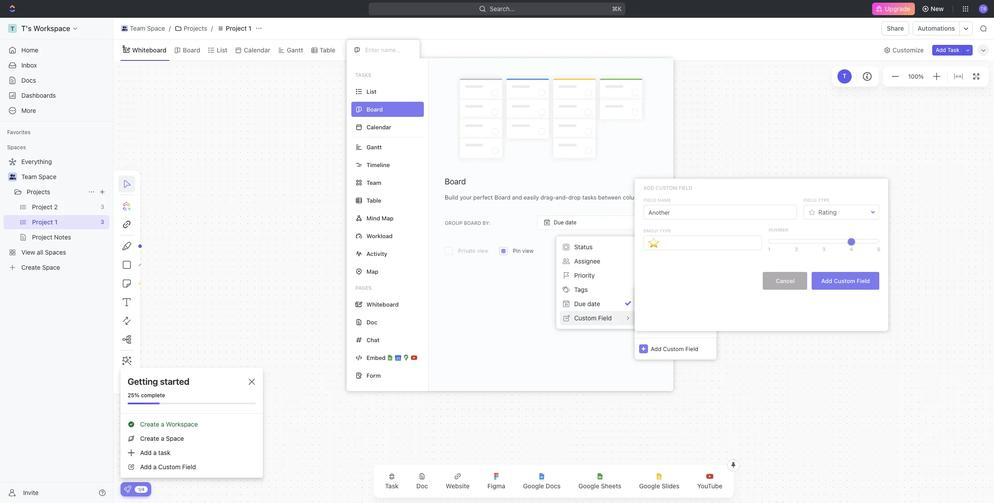 Task type: locate. For each thing, give the bounding box(es) containing it.
whiteboard left board link
[[132, 46, 166, 54]]

website
[[446, 483, 470, 490]]

due date up "status"
[[554, 219, 577, 226]]

1 vertical spatial doc
[[416, 483, 428, 490]]

custom field
[[574, 315, 612, 322]]

1 create from the top
[[140, 421, 159, 428]]

add inside add task button
[[936, 46, 946, 53]]

google left sheets at the bottom right of page
[[579, 483, 600, 490]]

1 horizontal spatial docs
[[546, 483, 561, 490]]

google slides
[[639, 483, 680, 490]]

1 right project
[[248, 24, 251, 32]]

1 horizontal spatial google
[[579, 483, 600, 490]]

0 vertical spatial due
[[554, 219, 564, 226]]

create up add a task
[[140, 435, 159, 443]]

0 vertical spatial create
[[140, 421, 159, 428]]

0 vertical spatial gantt
[[287, 46, 303, 54]]

project 1 link
[[215, 23, 254, 34]]

0 vertical spatial doc
[[367, 319, 378, 326]]

1 horizontal spatial type
[[818, 198, 830, 203]]

0 horizontal spatial google
[[523, 483, 544, 490]]

0 horizontal spatial gantt
[[287, 46, 303, 54]]

tree
[[4, 155, 109, 275]]

due date
[[554, 219, 577, 226], [574, 300, 600, 308]]

1 vertical spatial due date
[[574, 300, 600, 308]]

0 vertical spatial calendar
[[244, 46, 270, 54]]

type inside emoji type ⭐
[[659, 228, 671, 233]]

1 horizontal spatial space
[[147, 24, 165, 32]]

2 horizontal spatial google
[[639, 483, 660, 490]]

0 horizontal spatial team space
[[21, 173, 56, 181]]

google left slides
[[639, 483, 660, 490]]

0 vertical spatial projects link
[[173, 23, 209, 34]]

team down timeline
[[367, 179, 381, 186]]

0 vertical spatial board
[[183, 46, 200, 54]]

close image
[[249, 379, 255, 385]]

form
[[367, 372, 381, 379]]

google for google slides
[[639, 483, 660, 490]]

share
[[887, 24, 904, 32]]

a up create a space
[[161, 421, 164, 428]]

1 google from the left
[[523, 483, 544, 490]]

1 vertical spatial create
[[140, 435, 159, 443]]

space down 'create a workspace'
[[166, 435, 184, 443]]

⭐ button
[[644, 236, 762, 250]]

gantt up timeline
[[367, 143, 382, 151]]

a up "task"
[[161, 435, 164, 443]]

0 horizontal spatial task
[[385, 483, 399, 490]]

team space
[[130, 24, 165, 32], [21, 173, 56, 181]]

1 vertical spatial space
[[39, 173, 56, 181]]

due date for due date button
[[574, 300, 600, 308]]

gantt left table link
[[287, 46, 303, 54]]

google inside google docs button
[[523, 483, 544, 490]]

0 horizontal spatial calendar
[[244, 46, 270, 54]]

workspace
[[166, 421, 198, 428]]

projects link
[[173, 23, 209, 34], [27, 185, 85, 199]]

projects link inside 'tree'
[[27, 185, 85, 199]]

1 vertical spatial projects
[[27, 188, 50, 196]]

custom field button
[[560, 311, 635, 326]]

a down add a task
[[153, 464, 157, 471]]

team right user group icon
[[130, 24, 145, 32]]

custom
[[656, 185, 678, 191], [834, 277, 855, 285], [574, 315, 597, 322], [663, 345, 684, 353], [158, 464, 181, 471]]

1 vertical spatial docs
[[546, 483, 561, 490]]

2 vertical spatial board
[[629, 248, 647, 255]]

1 horizontal spatial date
[[588, 300, 600, 308]]

board up group on the top left of the page
[[445, 177, 466, 186]]

search...
[[490, 5, 515, 12]]

date for due date button
[[588, 300, 600, 308]]

0 vertical spatial list
[[217, 46, 227, 54]]

map right mind
[[382, 215, 394, 222]]

0 horizontal spatial team space link
[[21, 170, 108, 184]]

google inside "google sheets" button
[[579, 483, 600, 490]]

by:
[[483, 220, 491, 226]]

1 horizontal spatial 1
[[768, 246, 771, 252]]

0 horizontal spatial date
[[565, 219, 577, 226]]

1 vertical spatial projects link
[[27, 185, 85, 199]]

tree inside sidebar navigation
[[4, 155, 109, 275]]

board
[[183, 46, 200, 54], [445, 177, 466, 186], [629, 248, 647, 255]]

list
[[217, 46, 227, 54], [367, 88, 377, 95]]

0 vertical spatial due date
[[554, 219, 577, 226]]

doc button
[[409, 468, 435, 496]]

2 vertical spatial space
[[166, 435, 184, 443]]

0 vertical spatial add custom field
[[644, 185, 693, 191]]

board left list link
[[183, 46, 200, 54]]

tags
[[574, 286, 588, 294]]

0 vertical spatial projects
[[184, 24, 207, 32]]

team space up whiteboard link
[[130, 24, 165, 32]]

table
[[320, 46, 336, 54], [367, 197, 381, 204]]

a
[[161, 421, 164, 428], [161, 435, 164, 443], [153, 449, 157, 457], [153, 464, 157, 471]]

due date up custom field
[[574, 300, 600, 308]]

calendar
[[244, 46, 270, 54], [367, 123, 391, 131]]

assignee
[[574, 258, 601, 265]]

emoji
[[644, 228, 658, 233]]

0 vertical spatial team space link
[[119, 23, 167, 34]]

gantt
[[287, 46, 303, 54], [367, 143, 382, 151]]

0 vertical spatial docs
[[21, 77, 36, 84]]

0 horizontal spatial team
[[21, 173, 37, 181]]

project 1
[[226, 24, 251, 32]]

onboarding checklist button image
[[124, 486, 131, 493]]

space
[[147, 24, 165, 32], [39, 173, 56, 181], [166, 435, 184, 443]]

t
[[843, 73, 847, 80]]

1 vertical spatial whiteboard
[[367, 301, 399, 308]]

upgrade
[[885, 5, 911, 12]]

0 vertical spatial space
[[147, 24, 165, 32]]

cancel
[[776, 277, 795, 285]]

type up rating
[[818, 198, 830, 203]]

team space inside sidebar navigation
[[21, 173, 56, 181]]

date inside due date button
[[588, 300, 600, 308]]

0 horizontal spatial board
[[183, 46, 200, 54]]

create for create a workspace
[[140, 421, 159, 428]]

doc up chat at the bottom of page
[[367, 319, 378, 326]]

0 horizontal spatial docs
[[21, 77, 36, 84]]

table right gantt link
[[320, 46, 336, 54]]

0 horizontal spatial list
[[217, 46, 227, 54]]

user group image
[[122, 26, 127, 31]]

3 google from the left
[[639, 483, 660, 490]]

1 vertical spatial team space
[[21, 173, 56, 181]]

team space right user group image
[[21, 173, 56, 181]]

1 vertical spatial board
[[445, 177, 466, 186]]

favorites button
[[4, 127, 34, 138]]

getting
[[128, 377, 158, 387]]

due inside button
[[574, 300, 586, 308]]

/
[[169, 24, 171, 32], [211, 24, 213, 32]]

0 horizontal spatial table
[[320, 46, 336, 54]]

1 horizontal spatial whiteboard
[[367, 301, 399, 308]]

whiteboard
[[132, 46, 166, 54], [367, 301, 399, 308]]

complete
[[141, 392, 165, 399]]

due date inside button
[[574, 300, 600, 308]]

projects
[[184, 24, 207, 32], [27, 188, 50, 196]]

new button
[[919, 2, 949, 16]]

1 horizontal spatial calendar
[[367, 123, 391, 131]]

whiteboard up chat at the bottom of page
[[367, 301, 399, 308]]

1 vertical spatial team space link
[[21, 170, 108, 184]]

date inside due date dropdown button
[[565, 219, 577, 226]]

0 horizontal spatial type
[[659, 228, 671, 233]]

calendar up timeline
[[367, 123, 391, 131]]

0 vertical spatial team space
[[130, 24, 165, 32]]

2 create from the top
[[140, 435, 159, 443]]

1 vertical spatial list
[[367, 88, 377, 95]]

1 vertical spatial 1
[[768, 246, 771, 252]]

table up mind
[[367, 197, 381, 204]]

1 vertical spatial table
[[367, 197, 381, 204]]

inbox link
[[4, 58, 109, 73]]

0 vertical spatial 1
[[248, 24, 251, 32]]

customize
[[893, 46, 924, 54]]

0 horizontal spatial projects link
[[27, 185, 85, 199]]

2 google from the left
[[579, 483, 600, 490]]

space right user group image
[[39, 173, 56, 181]]

google for google docs
[[523, 483, 544, 490]]

projects inside sidebar navigation
[[27, 188, 50, 196]]

team inside sidebar navigation
[[21, 173, 37, 181]]

task
[[158, 449, 170, 457]]

getting started
[[128, 377, 190, 387]]

priority
[[574, 272, 595, 279]]

calendar down project 1
[[244, 46, 270, 54]]

1 horizontal spatial gantt
[[367, 143, 382, 151]]

mind map
[[367, 215, 394, 222]]

1 horizontal spatial due
[[574, 300, 586, 308]]

docs inside button
[[546, 483, 561, 490]]

0 vertical spatial whiteboard
[[132, 46, 166, 54]]

date up "status"
[[565, 219, 577, 226]]

0 horizontal spatial /
[[169, 24, 171, 32]]

add custom field button
[[812, 272, 880, 290]]

2
[[795, 246, 798, 252]]

view
[[358, 46, 372, 54]]

table inside table link
[[320, 46, 336, 54]]

due for due date dropdown button
[[554, 219, 564, 226]]

0 vertical spatial type
[[818, 198, 830, 203]]

tree containing team space
[[4, 155, 109, 275]]

0 horizontal spatial projects
[[27, 188, 50, 196]]

2 vertical spatial add custom field
[[651, 345, 699, 353]]

home link
[[4, 43, 109, 57]]

1 horizontal spatial team space
[[130, 24, 165, 32]]

google inside "google slides" button
[[639, 483, 660, 490]]

task left doc "button"
[[385, 483, 399, 490]]

1 vertical spatial type
[[659, 228, 671, 233]]

1 horizontal spatial task
[[948, 46, 960, 53]]

a for task
[[153, 449, 157, 457]]

1 horizontal spatial doc
[[416, 483, 428, 490]]

board left ⭐
[[629, 248, 647, 255]]

⌘k
[[612, 5, 622, 12]]

project
[[226, 24, 247, 32]]

1 horizontal spatial team space link
[[119, 23, 167, 34]]

1 down number
[[768, 246, 771, 252]]

due inside dropdown button
[[554, 219, 564, 226]]

gantt link
[[285, 44, 303, 56]]

1 horizontal spatial board
[[445, 177, 466, 186]]

0 vertical spatial date
[[565, 219, 577, 226]]

view button
[[347, 44, 376, 56]]

a left "task"
[[153, 449, 157, 457]]

1 horizontal spatial map
[[382, 215, 394, 222]]

mind
[[367, 215, 380, 222]]

table link
[[318, 44, 336, 56]]

team right user group image
[[21, 173, 37, 181]]

board link
[[181, 44, 200, 56]]

team
[[130, 24, 145, 32], [21, 173, 37, 181], [367, 179, 381, 186]]

group
[[445, 220, 463, 226]]

due date for due date dropdown button
[[554, 219, 577, 226]]

google right figma
[[523, 483, 544, 490]]

1 vertical spatial add custom field
[[822, 277, 870, 285]]

0 vertical spatial table
[[320, 46, 336, 54]]

0 horizontal spatial 1
[[248, 24, 251, 32]]

add inside add custom field dropdown button
[[651, 345, 662, 353]]

0 horizontal spatial space
[[39, 173, 56, 181]]

task down automations button
[[948, 46, 960, 53]]

0 horizontal spatial whiteboard
[[132, 46, 166, 54]]

1 vertical spatial due
[[574, 300, 586, 308]]

0 horizontal spatial due
[[554, 219, 564, 226]]

list down the view
[[367, 88, 377, 95]]

space up whiteboard link
[[147, 24, 165, 32]]

date up custom field
[[588, 300, 600, 308]]

25% complete
[[128, 392, 165, 399]]

1 horizontal spatial /
[[211, 24, 213, 32]]

1 vertical spatial map
[[367, 268, 379, 275]]

due
[[554, 219, 564, 226], [574, 300, 586, 308]]

create up create a space
[[140, 421, 159, 428]]

due for due date button
[[574, 300, 586, 308]]

map down activity
[[367, 268, 379, 275]]

field
[[679, 185, 693, 191], [644, 198, 657, 203], [804, 198, 817, 203], [857, 277, 870, 285], [598, 315, 612, 322], [686, 345, 699, 353], [182, 464, 196, 471]]

list down project 1 link at the top of the page
[[217, 46, 227, 54]]

date for due date dropdown button
[[565, 219, 577, 226]]

0 horizontal spatial doc
[[367, 319, 378, 326]]

add custom field
[[644, 185, 693, 191], [822, 277, 870, 285], [651, 345, 699, 353]]

1 vertical spatial date
[[588, 300, 600, 308]]

doc right task button
[[416, 483, 428, 490]]

type right emoji
[[659, 228, 671, 233]]

type
[[818, 198, 830, 203], [659, 228, 671, 233]]

due date inside dropdown button
[[554, 219, 577, 226]]

1 vertical spatial task
[[385, 483, 399, 490]]



Task type: describe. For each thing, give the bounding box(es) containing it.
1/4
[[138, 487, 145, 492]]

1 horizontal spatial team
[[130, 24, 145, 32]]

add task
[[936, 46, 960, 53]]

status
[[574, 243, 593, 251]]

1 / from the left
[[169, 24, 171, 32]]

Enter name... text field
[[644, 205, 797, 220]]

100%
[[909, 73, 924, 80]]

workload
[[367, 232, 393, 240]]

onboarding checklist button element
[[124, 486, 131, 493]]

a for space
[[161, 435, 164, 443]]

1 horizontal spatial projects link
[[173, 23, 209, 34]]

2 horizontal spatial board
[[629, 248, 647, 255]]

list link
[[215, 44, 227, 56]]

a for custom
[[153, 464, 157, 471]]

2 horizontal spatial team
[[367, 179, 381, 186]]

1 horizontal spatial list
[[367, 88, 377, 95]]

priority button
[[560, 269, 635, 283]]

4
[[850, 246, 853, 252]]

task button
[[378, 468, 406, 496]]

tags button
[[560, 283, 635, 297]]

board
[[464, 220, 481, 226]]

due date button
[[537, 216, 658, 230]]

upgrade link
[[873, 3, 915, 15]]

home
[[21, 46, 38, 54]]

embed
[[367, 354, 386, 362]]

rating
[[819, 208, 837, 216]]

1 horizontal spatial table
[[367, 197, 381, 204]]

2 / from the left
[[211, 24, 213, 32]]

calendar link
[[242, 44, 270, 56]]

group board by:
[[445, 220, 491, 226]]

add custom field inside add custom field dropdown button
[[651, 345, 699, 353]]

due date button
[[560, 297, 635, 311]]

type for emoji type ⭐
[[659, 228, 671, 233]]

custom inside button
[[834, 277, 855, 285]]

figma button
[[480, 468, 513, 496]]

website button
[[439, 468, 477, 496]]

automations button
[[914, 22, 960, 35]]

1 inside project 1 link
[[248, 24, 251, 32]]

timeline
[[367, 161, 390, 168]]

docs link
[[4, 73, 109, 88]]

invite
[[23, 489, 39, 497]]

3
[[823, 246, 826, 252]]

google docs button
[[516, 468, 568, 496]]

type for field type
[[818, 198, 830, 203]]

google slides button
[[632, 468, 687, 496]]

1 vertical spatial gantt
[[367, 143, 382, 151]]

create for create a space
[[140, 435, 159, 443]]

add a custom field
[[140, 464, 196, 471]]

customize button
[[881, 44, 927, 56]]

whiteboard link
[[130, 44, 166, 56]]

0 horizontal spatial map
[[367, 268, 379, 275]]

docs inside sidebar navigation
[[21, 77, 36, 84]]

slides
[[662, 483, 680, 490]]

doc inside "button"
[[416, 483, 428, 490]]

25%
[[128, 392, 140, 399]]

emoji type ⭐
[[644, 228, 671, 249]]

youtube button
[[690, 468, 730, 496]]

number
[[769, 227, 789, 233]]

create a space
[[140, 435, 184, 443]]

google sheets button
[[571, 468, 629, 496]]

add custom field inside add custom field button
[[822, 277, 870, 285]]

5
[[878, 246, 881, 252]]

user group image
[[9, 174, 16, 180]]

cancel button
[[763, 272, 808, 290]]

field inside button
[[857, 277, 870, 285]]

⭐
[[649, 237, 659, 249]]

0 vertical spatial task
[[948, 46, 960, 53]]

new
[[931, 5, 944, 12]]

assignee button
[[560, 254, 635, 269]]

add a task
[[140, 449, 170, 457]]

started
[[160, 377, 190, 387]]

a for workspace
[[161, 421, 164, 428]]

status button
[[560, 240, 635, 254]]

0 vertical spatial map
[[382, 215, 394, 222]]

Enter name... field
[[364, 46, 412, 54]]

inbox
[[21, 61, 37, 69]]

rating button
[[804, 205, 879, 220]]

spaces
[[7, 144, 26, 151]]

add task button
[[933, 45, 963, 55]]

google for google sheets
[[579, 483, 600, 490]]

automations
[[918, 24, 955, 32]]

100% button
[[907, 71, 926, 82]]

space inside sidebar navigation
[[39, 173, 56, 181]]

favorites
[[7, 129, 31, 136]]

field name
[[644, 198, 671, 203]]

create a workspace
[[140, 421, 198, 428]]

add inside add custom field button
[[822, 277, 833, 285]]

dashboards
[[21, 92, 56, 99]]

sheets
[[601, 483, 622, 490]]

sidebar navigation
[[0, 18, 113, 504]]

google sheets
[[579, 483, 622, 490]]

chat
[[367, 337, 380, 344]]

name
[[658, 198, 671, 203]]

youtube
[[698, 483, 723, 490]]

1 vertical spatial calendar
[[367, 123, 391, 131]]

dashboards link
[[4, 89, 109, 103]]

2 horizontal spatial space
[[166, 435, 184, 443]]

activity
[[367, 250, 387, 257]]

add custom field button
[[635, 338, 717, 360]]

field type
[[804, 198, 830, 203]]

1 horizontal spatial projects
[[184, 24, 207, 32]]

figma
[[488, 483, 505, 490]]



Task type: vqa. For each thing, say whether or not it's contained in the screenshot.
right type
yes



